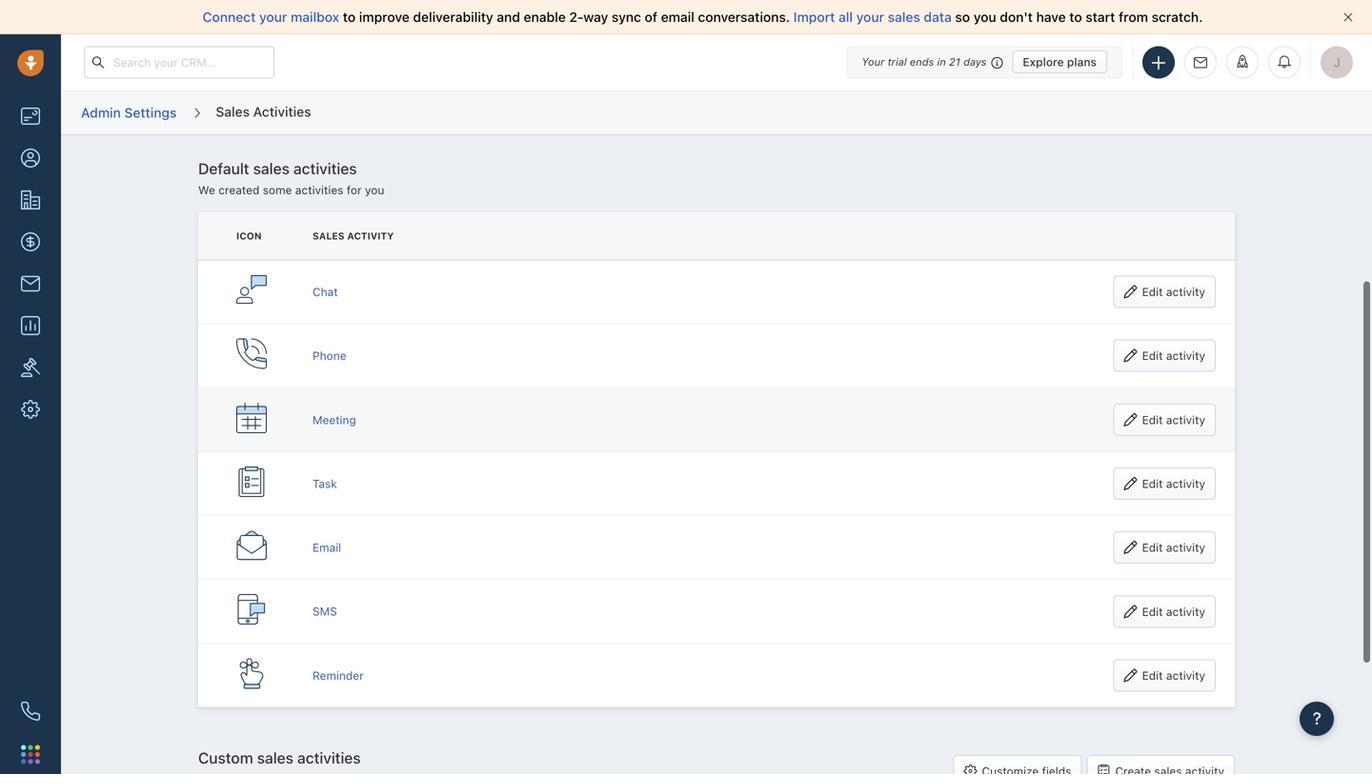 Task type: locate. For each thing, give the bounding box(es) containing it.
edit activity button
[[1114, 276, 1216, 308], [1114, 340, 1216, 372], [1114, 404, 1216, 436], [1114, 468, 1216, 500], [1114, 532, 1216, 564], [1114, 596, 1216, 628], [1114, 660, 1216, 692]]

your trial ends in 21 days
[[862, 56, 987, 68]]

sms link
[[313, 605, 337, 619]]

connect your mailbox link
[[203, 9, 343, 25]]

mailbox
[[291, 9, 339, 25]]

4 edit activity from the top
[[1142, 477, 1205, 491]]

admin settings
[[81, 105, 177, 120]]

we
[[198, 183, 215, 197]]

your
[[259, 9, 287, 25], [856, 9, 884, 25]]

2 vertical spatial sales
[[257, 749, 293, 768]]

icon
[[236, 231, 262, 242]]

edit activity for meeting
[[1142, 413, 1205, 427]]

activity for reminder
[[1166, 669, 1205, 683]]

1 horizontal spatial sales
[[313, 231, 345, 242]]

1 edit activity button from the top
[[1114, 276, 1216, 308]]

activities
[[253, 104, 311, 119]]

phone link
[[313, 349, 347, 363]]

1 horizontal spatial your
[[856, 9, 884, 25]]

edit activity button for chat
[[1114, 276, 1216, 308]]

6 edit from the top
[[1142, 605, 1163, 619]]

sales
[[888, 9, 920, 25], [253, 159, 290, 178], [257, 749, 293, 768]]

1 edit activity from the top
[[1142, 285, 1205, 299]]

settings
[[124, 105, 177, 120]]

scratch.
[[1152, 9, 1203, 25]]

activities up for
[[293, 159, 357, 178]]

7 edit activity button from the top
[[1114, 660, 1216, 692]]

chat link
[[313, 285, 338, 299]]

3 edit from the top
[[1142, 413, 1163, 427]]

you
[[974, 9, 996, 25], [365, 183, 384, 197]]

activity
[[1166, 285, 1205, 299], [1166, 349, 1205, 363], [1166, 413, 1205, 427], [1166, 477, 1205, 491], [1166, 541, 1205, 555], [1166, 605, 1205, 619], [1166, 669, 1205, 683]]

edit for task
[[1142, 477, 1163, 491]]

activities
[[293, 159, 357, 178], [295, 183, 344, 197], [297, 749, 361, 768]]

2 edit activity from the top
[[1142, 349, 1205, 363]]

phone
[[313, 349, 347, 363]]

1 vertical spatial sales
[[253, 159, 290, 178]]

2 your from the left
[[856, 9, 884, 25]]

5 edit from the top
[[1142, 541, 1163, 555]]

sync
[[612, 9, 641, 25]]

edit activity
[[1142, 285, 1205, 299], [1142, 349, 1205, 363], [1142, 413, 1205, 427], [1142, 477, 1205, 491], [1142, 541, 1205, 555], [1142, 605, 1205, 619], [1142, 669, 1205, 683]]

1 activity from the top
[[1166, 285, 1205, 299]]

to left start
[[1070, 9, 1082, 25]]

activity for sms
[[1166, 605, 1205, 619]]

explore plans link
[[1012, 51, 1107, 73]]

edit activity button for reminder
[[1114, 660, 1216, 692]]

sales
[[216, 104, 250, 119], [313, 231, 345, 242]]

2 vertical spatial activities
[[297, 749, 361, 768]]

3 activity from the top
[[1166, 413, 1205, 427]]

2 edit activity button from the top
[[1114, 340, 1216, 372]]

0 vertical spatial sales
[[216, 104, 250, 119]]

7 edit activity from the top
[[1142, 669, 1205, 683]]

activity for meeting
[[1166, 413, 1205, 427]]

0 horizontal spatial to
[[343, 9, 356, 25]]

0 horizontal spatial your
[[259, 9, 287, 25]]

task link
[[313, 477, 337, 491]]

5 activity from the top
[[1166, 541, 1205, 555]]

5 edit activity button from the top
[[1114, 532, 1216, 564]]

sales left activity
[[313, 231, 345, 242]]

activity
[[347, 231, 394, 242]]

0 horizontal spatial you
[[365, 183, 384, 197]]

4 activity from the top
[[1166, 477, 1205, 491]]

0 vertical spatial activities
[[293, 159, 357, 178]]

5 edit activity from the top
[[1142, 541, 1205, 555]]

activity for chat
[[1166, 285, 1205, 299]]

your left mailbox on the left top
[[259, 9, 287, 25]]

sales up some
[[253, 159, 290, 178]]

1 horizontal spatial you
[[974, 9, 996, 25]]

to right mailbox on the left top
[[343, 9, 356, 25]]

explore plans
[[1023, 55, 1097, 69]]

phone image
[[21, 702, 40, 721]]

have
[[1036, 9, 1066, 25]]

ends
[[910, 56, 934, 68]]

7 edit from the top
[[1142, 669, 1163, 683]]

3 edit activity from the top
[[1142, 413, 1205, 427]]

edit for phone
[[1142, 349, 1163, 363]]

meeting
[[313, 413, 356, 427]]

your
[[862, 56, 885, 68]]

1 vertical spatial sales
[[313, 231, 345, 242]]

so
[[955, 9, 970, 25]]

2 edit from the top
[[1142, 349, 1163, 363]]

sales right custom
[[257, 749, 293, 768]]

edit activity for reminder
[[1142, 669, 1205, 683]]

close image
[[1344, 12, 1353, 22]]

0 vertical spatial you
[[974, 9, 996, 25]]

import
[[794, 9, 835, 25]]

Search your CRM... text field
[[84, 46, 274, 79]]

4 edit from the top
[[1142, 477, 1163, 491]]

sales left data
[[888, 9, 920, 25]]

sales left 'activities' on the left of the page
[[216, 104, 250, 119]]

0 horizontal spatial sales
[[216, 104, 250, 119]]

you right so
[[974, 9, 996, 25]]

7 activity from the top
[[1166, 669, 1205, 683]]

edit for reminder
[[1142, 669, 1163, 683]]

edit activity for task
[[1142, 477, 1205, 491]]

edit activity for chat
[[1142, 285, 1205, 299]]

your right all
[[856, 9, 884, 25]]

activities down reminder on the bottom left of page
[[297, 749, 361, 768]]

sales for default sales activities we created some activities for you
[[253, 159, 290, 178]]

1 your from the left
[[259, 9, 287, 25]]

6 edit activity button from the top
[[1114, 596, 1216, 628]]

edit activity button for meeting
[[1114, 404, 1216, 436]]

edit activity button for sms
[[1114, 596, 1216, 628]]

edit activity for sms
[[1142, 605, 1205, 619]]

6 activity from the top
[[1166, 605, 1205, 619]]

activities left for
[[295, 183, 344, 197]]

edit
[[1142, 285, 1163, 299], [1142, 349, 1163, 363], [1142, 413, 1163, 427], [1142, 477, 1163, 491], [1142, 541, 1163, 555], [1142, 605, 1163, 619], [1142, 669, 1163, 683]]

4 edit activity button from the top
[[1114, 468, 1216, 500]]

1 edit from the top
[[1142, 285, 1163, 299]]

1 horizontal spatial to
[[1070, 9, 1082, 25]]

edit for chat
[[1142, 285, 1163, 299]]

edit activity button for email
[[1114, 532, 1216, 564]]

freshworks switcher image
[[21, 745, 40, 765]]

way
[[583, 9, 608, 25]]

6 edit activity from the top
[[1142, 605, 1205, 619]]

1 vertical spatial you
[[365, 183, 384, 197]]

activity for task
[[1166, 477, 1205, 491]]

sales inside default sales activities we created some activities for you
[[253, 159, 290, 178]]

phone element
[[11, 693, 50, 731]]

edit for meeting
[[1142, 413, 1163, 427]]

you right for
[[365, 183, 384, 197]]

activity for email
[[1166, 541, 1205, 555]]

2 to from the left
[[1070, 9, 1082, 25]]

2 activity from the top
[[1166, 349, 1205, 363]]

to
[[343, 9, 356, 25], [1070, 9, 1082, 25]]

plans
[[1067, 55, 1097, 69]]

3 edit activity button from the top
[[1114, 404, 1216, 436]]

email
[[313, 541, 341, 555]]



Task type: describe. For each thing, give the bounding box(es) containing it.
21
[[949, 56, 961, 68]]

custom sales activities
[[198, 749, 361, 768]]

edit for sms
[[1142, 605, 1163, 619]]

reminder
[[313, 669, 364, 683]]

edit activity for email
[[1142, 541, 1205, 555]]

task
[[313, 477, 337, 491]]

0 vertical spatial sales
[[888, 9, 920, 25]]

and
[[497, 9, 520, 25]]

don't
[[1000, 9, 1033, 25]]

deliverability
[[413, 9, 493, 25]]

edit for email
[[1142, 541, 1163, 555]]

edit activity button for phone
[[1114, 340, 1216, 372]]

edit activity button for task
[[1114, 468, 1216, 500]]

enable
[[524, 9, 566, 25]]

properties image
[[21, 358, 40, 377]]

data
[[924, 9, 952, 25]]

email
[[661, 9, 695, 25]]

chat
[[313, 285, 338, 299]]

import all your sales data link
[[794, 9, 955, 25]]

sales for custom sales activities
[[257, 749, 293, 768]]

start
[[1086, 9, 1115, 25]]

activities for custom sales activities
[[297, 749, 361, 768]]

connect
[[203, 9, 256, 25]]

created
[[218, 183, 260, 197]]

improve
[[359, 9, 410, 25]]

days
[[964, 56, 987, 68]]

conversations.
[[698, 9, 790, 25]]

meeting link
[[313, 413, 356, 427]]

of
[[645, 9, 658, 25]]

activities for default sales activities we created some activities for you
[[293, 159, 357, 178]]

email link
[[313, 541, 341, 555]]

some
[[263, 183, 292, 197]]

1 to from the left
[[343, 9, 356, 25]]

admin settings link
[[80, 98, 178, 128]]

from
[[1119, 9, 1148, 25]]

in
[[937, 56, 946, 68]]

reminder link
[[313, 669, 364, 683]]

sales for sales activities
[[216, 104, 250, 119]]

you inside default sales activities we created some activities for you
[[365, 183, 384, 197]]

connect your mailbox to improve deliverability and enable 2-way sync of email conversations. import all your sales data so you don't have to start from scratch.
[[203, 9, 1203, 25]]

for
[[347, 183, 362, 197]]

sales activity
[[313, 231, 394, 242]]

sales for sales activity
[[313, 231, 345, 242]]

custom
[[198, 749, 253, 768]]

sms
[[313, 605, 337, 619]]

explore
[[1023, 55, 1064, 69]]

trial
[[888, 56, 907, 68]]

1 vertical spatial activities
[[295, 183, 344, 197]]

activity for phone
[[1166, 349, 1205, 363]]

admin
[[81, 105, 121, 120]]

sales activities
[[216, 104, 311, 119]]

edit activity for phone
[[1142, 349, 1205, 363]]

default
[[198, 159, 249, 178]]

2-
[[569, 9, 583, 25]]

default sales activities we created some activities for you
[[198, 159, 384, 197]]

all
[[839, 9, 853, 25]]



Task type: vqa. For each thing, say whether or not it's contained in the screenshot.
Phone's activity
yes



